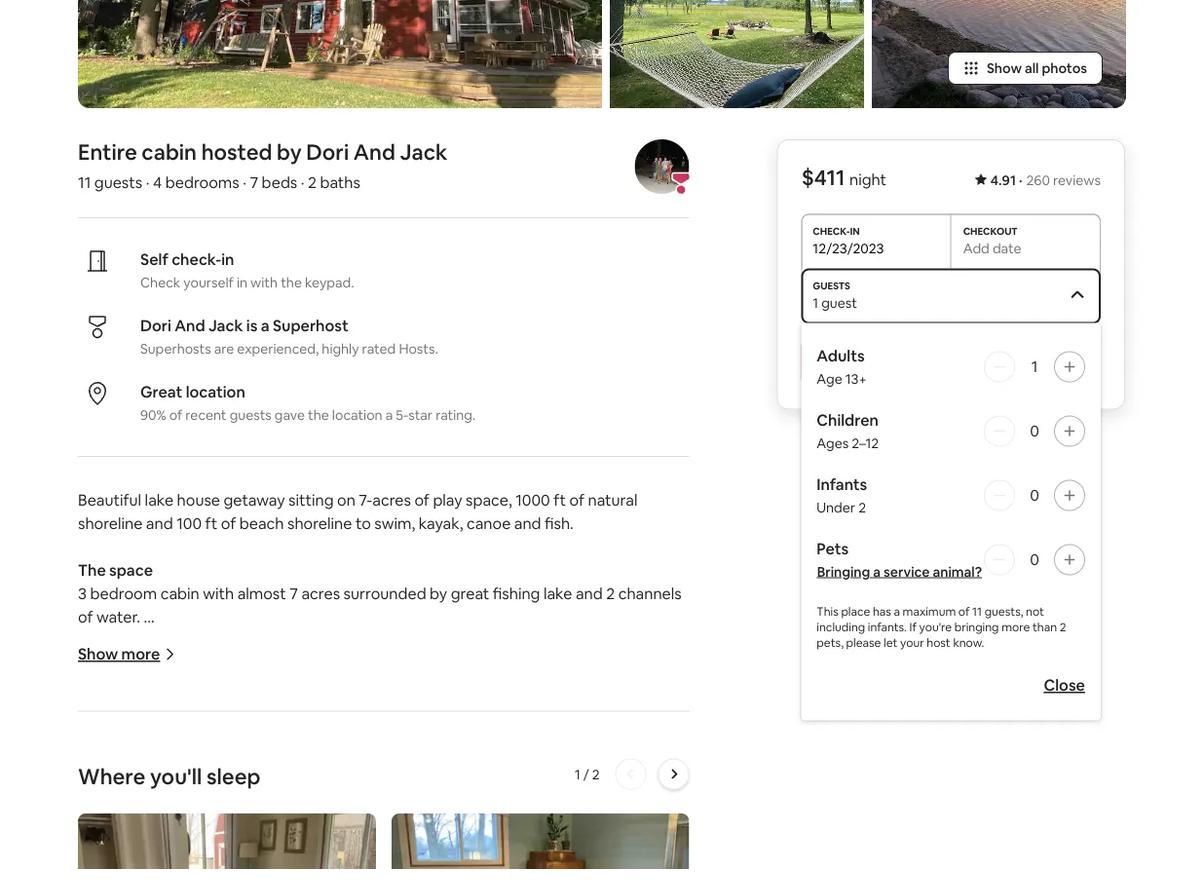 Task type: locate. For each thing, give the bounding box(es) containing it.
1 horizontal spatial ft
[[554, 490, 566, 510]]

show more button
[[78, 645, 176, 665]]

1 · from the left
[[1020, 172, 1023, 189]]

superhost
[[273, 316, 349, 336]]

0 horizontal spatial with
[[203, 584, 234, 604]]

check down self
[[140, 274, 181, 292]]

jet
[[108, 677, 127, 697]]

location
[[186, 382, 245, 402], [332, 407, 383, 424]]

1st bedroom with queen bed image
[[78, 814, 376, 870]]

2 inside the space 3 bedroom cabin with almost 7 acres surrounded by great fishing lake and 2 channels of water.
[[607, 584, 615, 604]]

1 vertical spatial check
[[888, 352, 935, 372]]

2 horizontal spatial 1
[[1032, 357, 1039, 377]]

a right 'has'
[[894, 604, 901, 619]]

your left the boat.
[[405, 771, 437, 791]]

is
[[246, 316, 258, 336]]

your down if
[[901, 635, 925, 650]]

where you'll sleep
[[78, 764, 261, 791]]

0 horizontal spatial shoreline
[[78, 513, 143, 533]]

sleep
[[207, 764, 261, 791]]

0 horizontal spatial acres
[[302, 584, 340, 604]]

your inside this place has a maximum of 11 guests, not including infants. if you're bringing more than 2 pets, please let your host know.
[[901, 635, 925, 650]]

2 right under
[[859, 499, 867, 516]]

to left fish
[[271, 771, 286, 791]]

show left all
[[988, 60, 1023, 77]]

1 vertical spatial up
[[487, 818, 506, 838]]

0 vertical spatial with
[[251, 274, 278, 292]]

of up bringing
[[959, 604, 970, 619]]

on left our
[[162, 771, 180, 791]]

0 vertical spatial on
[[337, 490, 356, 510]]

1 horizontal spatial 1
[[813, 294, 819, 312]]

· left 4
[[146, 172, 150, 192]]

1 vertical spatial 7
[[290, 584, 298, 604]]

0 horizontal spatial more
[[121, 645, 160, 665]]

2 horizontal spatial in
[[237, 274, 248, 292]]

1 vertical spatial by
[[430, 584, 448, 604]]

a right is
[[261, 316, 270, 336]]

guests left the gave
[[230, 407, 272, 424]]

lake
[[145, 490, 174, 510], [544, 584, 573, 604]]

1 horizontal spatial acres
[[373, 490, 411, 510]]

check right '13+'
[[888, 352, 935, 372]]

to left take on the bottom of the page
[[637, 818, 653, 838]]

on left 7-
[[337, 490, 356, 510]]

1 vertical spatial location
[[332, 407, 383, 424]]

2 horizontal spatial on
[[337, 490, 356, 510]]

1 horizontal spatial in
[[222, 249, 234, 269]]

$411 night
[[802, 164, 887, 192]]

0 for pets
[[1031, 550, 1040, 570]]

by inside the space 3 bedroom cabin with almost 7 acres surrounded by great fishing lake and 2 channels of water.
[[430, 584, 448, 604]]

guests
[[94, 172, 142, 192], [230, 407, 272, 424]]

water
[[364, 654, 405, 674]]

in down during
[[78, 841, 90, 861]]

0 vertical spatial location
[[186, 382, 245, 402]]

1 horizontal spatial are
[[214, 340, 234, 358]]

1 0 from the top
[[1031, 421, 1040, 441]]

1 vertical spatial with
[[203, 584, 234, 604]]

a up allowed
[[198, 654, 206, 674]]

1 vertical spatial in
[[237, 274, 248, 292]]

0 horizontal spatial guests
[[94, 172, 142, 192]]

0 for children
[[1031, 421, 1040, 441]]

3 0 from the top
[[1031, 550, 1040, 570]]

0 horizontal spatial in
[[78, 841, 90, 861]]

show up jet
[[78, 645, 118, 665]]

0 vertical spatial 7
[[250, 172, 258, 192]]

adults age 13+
[[817, 346, 867, 388]]

in right yourself
[[237, 274, 248, 292]]

1 shoreline from the left
[[78, 513, 143, 533]]

1 vertical spatial cabin
[[160, 584, 200, 604]]

fish
[[290, 771, 315, 791]]

0 vertical spatial 1
[[813, 294, 819, 312]]

shoreline down beautiful
[[78, 513, 143, 533]]

host
[[927, 635, 951, 650]]

1 vertical spatial on
[[245, 677, 264, 697]]

the down swim
[[267, 677, 291, 697]]

hosts.
[[399, 340, 438, 358]]

pets
[[817, 539, 849, 559]]

2 vertical spatial 1
[[575, 766, 581, 784]]

0 vertical spatial show
[[988, 60, 1023, 77]]

pets group
[[817, 539, 1086, 581]]

with left "almost"
[[203, 584, 234, 604]]

11 for place
[[973, 604, 983, 619]]

canoe,
[[210, 654, 258, 674]]

children group
[[817, 411, 1086, 452]]

1 vertical spatial ft
[[205, 513, 218, 533]]

of right the 90%
[[169, 407, 183, 424]]

experienced,
[[237, 340, 319, 358]]

1 horizontal spatial more
[[1002, 620, 1031, 635]]

check availability
[[888, 352, 1016, 372]]

4
[[153, 172, 162, 192]]

a inside pets bringing a service animal?
[[874, 563, 881, 581]]

3 · from the left
[[243, 172, 247, 192]]

a
[[261, 316, 270, 336], [386, 407, 393, 424], [874, 563, 881, 581], [894, 604, 901, 619], [198, 654, 206, 674]]

by left great
[[430, 584, 448, 604]]

lake.
[[295, 677, 327, 697]]

kayak,
[[419, 513, 463, 533]]

acres inside the space 3 bedroom cabin with almost 7 acres surrounded by great fishing lake and 2 channels of water.
[[302, 584, 340, 604]]

cabin right the bedroom
[[160, 584, 200, 604]]

seating
[[539, 818, 592, 838]]

dori inside entire cabin hosted by dori and jack 11 guests · 4 bedrooms · 7 beds · 2 baths
[[306, 138, 349, 166]]

of inside this place has a maximum of 11 guests, not including infants. if you're bringing more than 2 pets, please let your host know.
[[959, 604, 970, 619]]

with inside self check-in check yourself in with the keypad.
[[251, 274, 278, 292]]

are down kayaks,
[[160, 677, 183, 697]]

2 horizontal spatial to
[[637, 818, 653, 838]]

2 left channels
[[607, 584, 615, 604]]

2 right than
[[1060, 620, 1067, 635]]

0 vertical spatial more
[[1002, 620, 1031, 635]]

0 horizontal spatial check
[[140, 274, 181, 292]]

· right 4.91
[[1020, 172, 1023, 189]]

than
[[1033, 620, 1058, 635]]

acres right "almost"
[[302, 584, 340, 604]]

up inside during warm months we have several outdoor games set up and seating areas to take in the sights.
[[487, 818, 506, 838]]

and jack
[[354, 138, 448, 166]]

up right the set
[[487, 818, 506, 838]]

1 for 1 guest
[[813, 294, 819, 312]]

1 horizontal spatial up
[[487, 818, 506, 838]]

ski
[[597, 654, 616, 674]]

0
[[1031, 421, 1040, 441], [1031, 486, 1040, 506], [1031, 550, 1040, 570]]

on
[[337, 490, 356, 510], [245, 677, 264, 697], [162, 771, 180, 791]]

check
[[140, 274, 181, 292], [888, 352, 935, 372]]

by up beds
[[277, 138, 302, 166]]

have right we
[[256, 818, 290, 838]]

shoreline down sitting
[[288, 513, 352, 533]]

and inside the space 3 bedroom cabin with almost 7 acres surrounded by great fishing lake and 2 channels of water.
[[576, 584, 603, 604]]

up right tie
[[383, 771, 402, 791]]

1
[[813, 294, 819, 312], [1032, 357, 1039, 377], [575, 766, 581, 784]]

11 inside this place has a maximum of 11 guests, not including infants. if you're bringing more than 2 pets, please let your host know.
[[973, 604, 983, 619]]

· down hosted
[[243, 172, 247, 192]]

bedroom
[[90, 584, 157, 604]]

0 vertical spatial are
[[214, 340, 234, 358]]

11
[[78, 172, 91, 192], [973, 604, 983, 619]]

1 inside where you'll sleep region
[[575, 766, 581, 784]]

1 horizontal spatial dori
[[306, 138, 349, 166]]

if
[[910, 620, 917, 635]]

0 horizontal spatial have
[[105, 654, 139, 674]]

canoe
[[467, 513, 511, 533]]

0 vertical spatial by
[[277, 138, 302, 166]]

beautiful
[[78, 490, 141, 510]]

0 vertical spatial acres
[[373, 490, 411, 510]]

space
[[109, 560, 153, 580]]

0 horizontal spatial by
[[277, 138, 302, 166]]

with
[[251, 274, 278, 292], [203, 584, 234, 604]]

and right mat at the bottom of the page
[[334, 654, 361, 674]]

and down 1000
[[515, 513, 542, 533]]

0 horizontal spatial lake
[[145, 490, 174, 510]]

pets,
[[817, 635, 844, 650]]

0 horizontal spatial 7
[[250, 172, 258, 192]]

0 horizontal spatial show
[[78, 645, 118, 665]]

guests,
[[985, 604, 1024, 619]]

add
[[964, 240, 990, 257]]

bringing
[[817, 563, 871, 581]]

1000
[[516, 490, 551, 510]]

lake right fishing
[[544, 584, 573, 604]]

pets bringing a service animal?
[[817, 539, 982, 581]]

0 horizontal spatial to
[[271, 771, 286, 791]]

2 0 from the top
[[1031, 486, 1040, 506]]

our
[[184, 771, 208, 791]]

and left channels
[[576, 584, 603, 604]]

1 horizontal spatial lake
[[544, 584, 573, 604]]

0 vertical spatial guests
[[94, 172, 142, 192]]

keypad.
[[305, 274, 354, 292]]

1 horizontal spatial to
[[356, 513, 371, 533]]

and left seating on the bottom
[[509, 818, 536, 838]]

cabin inside entire cabin hosted by dori and jack 11 guests · 4 bedrooms · 7 beds · 2 baths
[[142, 138, 197, 166]]

1 horizontal spatial check
[[888, 352, 935, 372]]

a left 5-
[[386, 407, 393, 424]]

1 left /
[[575, 766, 581, 784]]

children ages 2–12
[[817, 411, 879, 452]]

guests inside great location 90% of recent guests gave the location a 5-star rating.
[[230, 407, 272, 424]]

1 vertical spatial 1
[[1032, 357, 1039, 377]]

surrounded
[[344, 584, 427, 604]]

more
[[1002, 620, 1031, 635], [121, 645, 160, 665]]

entire
[[78, 138, 137, 166]]

close
[[1045, 676, 1086, 696]]

0 horizontal spatial dori
[[140, 316, 171, 336]]

lake left house
[[145, 490, 174, 510]]

1 inside popup button
[[813, 294, 819, 312]]

of
[[169, 407, 183, 424], [415, 490, 430, 510], [570, 490, 585, 510], [221, 513, 236, 533], [959, 604, 970, 619], [78, 607, 93, 627]]

report this listing
[[911, 434, 1024, 451]]

7 inside entire cabin hosted by dori and jack 11 guests · 4 bedrooms · 7 beds · 2 baths
[[250, 172, 258, 192]]

0 vertical spatial lake
[[145, 490, 174, 510]]

1 guest
[[813, 294, 858, 312]]

under
[[817, 499, 856, 516]]

0 inside infants group
[[1031, 486, 1040, 506]]

infants
[[817, 475, 868, 495]]

1 vertical spatial 0
[[1031, 486, 1040, 506]]

7 right "almost"
[[290, 584, 298, 604]]

1 vertical spatial dori
[[140, 316, 171, 336]]

1 vertical spatial to
[[271, 771, 286, 791]]

0 horizontal spatial 11
[[78, 172, 91, 192]]

0 vertical spatial have
[[105, 654, 139, 674]]

are
[[214, 340, 234, 358], [160, 677, 183, 697]]

0 vertical spatial in
[[222, 249, 234, 269]]

1 vertical spatial your
[[405, 771, 437, 791]]

dori up superhosts
[[140, 316, 171, 336]]

location left 5-
[[332, 407, 383, 424]]

0 for infants
[[1031, 486, 1040, 506]]

of left play
[[415, 490, 430, 510]]

0 horizontal spatial your
[[405, 771, 437, 791]]

the left the keypad.
[[281, 274, 302, 292]]

0 vertical spatial 0
[[1031, 421, 1040, 441]]

mat
[[301, 654, 330, 674]]

0 vertical spatial ft
[[554, 490, 566, 510]]

1 vertical spatial 11
[[973, 604, 983, 619]]

1 / 2
[[575, 766, 600, 784]]

1 horizontal spatial guests
[[230, 407, 272, 424]]

of left beach
[[221, 513, 236, 533]]

a left service on the right bottom
[[874, 563, 881, 581]]

1 horizontal spatial shoreline
[[288, 513, 352, 533]]

2 left baths
[[308, 172, 317, 192]]

more up skis
[[121, 645, 160, 665]]

1 horizontal spatial 7
[[290, 584, 298, 604]]

the down during
[[94, 841, 118, 861]]

0 horizontal spatial on
[[162, 771, 180, 791]]

check availability button
[[802, 339, 1102, 386]]

1 inside the adults group
[[1032, 357, 1039, 377]]

11 down "entire"
[[78, 172, 91, 192]]

more down the guests,
[[1002, 620, 1031, 635]]

0 vertical spatial check
[[140, 274, 181, 292]]

2 vertical spatial 0
[[1031, 550, 1040, 570]]

1 horizontal spatial by
[[430, 584, 448, 604]]

of down 3
[[78, 607, 93, 627]]

recent
[[186, 407, 227, 424]]

11 inside entire cabin hosted by dori and jack 11 guests · 4 bedrooms · 7 beds · 2 baths
[[78, 172, 91, 192]]

/
[[584, 766, 590, 784]]

check-
[[172, 249, 222, 269]]

up
[[383, 771, 402, 791], [487, 818, 506, 838]]

you'll
[[150, 764, 202, 791]]

dori and jack is a superhost. learn more about dori and jack. image
[[635, 140, 690, 194], [635, 140, 690, 194]]

2 right /
[[593, 766, 600, 784]]

acres up swim,
[[373, 490, 411, 510]]

4 · from the left
[[301, 172, 305, 192]]

location up recent
[[186, 382, 245, 402]]

1 vertical spatial show
[[78, 645, 118, 665]]

2 vertical spatial to
[[637, 818, 653, 838]]

on down canoe,
[[245, 677, 264, 697]]

2
[[308, 172, 317, 192], [859, 499, 867, 516], [607, 584, 615, 604], [1060, 620, 1067, 635], [593, 766, 600, 784]]

in up yourself
[[222, 249, 234, 269]]

guests down "entire"
[[94, 172, 142, 192]]

show all photos button
[[949, 52, 1104, 85]]

0 vertical spatial to
[[356, 513, 371, 533]]

of up fish.
[[570, 490, 585, 510]]

in inside during warm months we have several outdoor games set up and seating areas to take in the sights.
[[78, 841, 90, 861]]

boat.
[[440, 771, 478, 791]]

0 horizontal spatial ft
[[205, 513, 218, 533]]

0 inside pets group
[[1031, 550, 1040, 570]]

11 up bringing
[[973, 604, 983, 619]]

cabin up 4
[[142, 138, 197, 166]]

this place has a maximum of 11 guests, not including infants. if you're bringing more than 2 pets, please let your host know.
[[817, 604, 1067, 650]]

2 vertical spatial in
[[78, 841, 90, 861]]

the right the gave
[[308, 407, 329, 424]]

1 horizontal spatial your
[[901, 635, 925, 650]]

dori and jack is a superhost superhosts are experienced, highly rated hosts.
[[140, 316, 438, 358]]

1 horizontal spatial have
[[256, 818, 290, 838]]

1 vertical spatial lake
[[544, 584, 573, 604]]

0 horizontal spatial are
[[160, 677, 183, 697]]

please
[[847, 635, 882, 650]]

7 left beds
[[250, 172, 258, 192]]

show inside button
[[988, 60, 1023, 77]]

report
[[911, 434, 956, 451]]

adults group
[[817, 346, 1086, 388]]

0 vertical spatial dori
[[306, 138, 349, 166]]

show for show more
[[78, 645, 118, 665]]

1 horizontal spatial with
[[251, 274, 278, 292]]

11 for cabin
[[78, 172, 91, 192]]

· right beds
[[301, 172, 305, 192]]

0 vertical spatial your
[[901, 635, 925, 650]]

beach
[[240, 513, 284, 533]]

pier
[[131, 771, 159, 791]]

beach swimming area with muck mat, swim mat, kayaks and canoe image
[[873, 0, 1127, 108]]

have up jet
[[105, 654, 139, 674]]

0 vertical spatial cabin
[[142, 138, 197, 166]]

sitting
[[289, 490, 334, 510]]

or
[[342, 771, 357, 791]]

to down 7-
[[356, 513, 371, 533]]

1 vertical spatial guests
[[230, 407, 272, 424]]

check inside button
[[888, 352, 935, 372]]

dori up baths
[[306, 138, 349, 166]]

ft right "100"
[[205, 513, 218, 533]]

1 vertical spatial acres
[[302, 584, 340, 604]]

0 horizontal spatial 1
[[575, 766, 581, 784]]

water.
[[96, 607, 140, 627]]

ft up fish.
[[554, 490, 566, 510]]

0 vertical spatial 11
[[78, 172, 91, 192]]

with up is
[[251, 274, 278, 292]]

cabin
[[142, 138, 197, 166], [160, 584, 200, 604]]

boats
[[620, 654, 661, 674]]

1 horizontal spatial show
[[988, 60, 1023, 77]]

adults
[[817, 346, 865, 366]]

1 vertical spatial are
[[160, 677, 183, 697]]

2nd bedroom with full bed image
[[392, 814, 690, 870]]

0 inside children group
[[1031, 421, 1040, 441]]

1 vertical spatial have
[[256, 818, 290, 838]]

months
[[174, 818, 228, 838]]

1 horizontal spatial 11
[[973, 604, 983, 619]]

are down 'jack'
[[214, 340, 234, 358]]

1 left guest
[[813, 294, 819, 312]]

1 horizontal spatial location
[[332, 407, 383, 424]]

1 right availability at the top of page
[[1032, 357, 1039, 377]]

1 horizontal spatial on
[[245, 677, 264, 697]]

0 horizontal spatial up
[[383, 771, 402, 791]]



Task type: vqa. For each thing, say whether or not it's contained in the screenshot.


Task type: describe. For each thing, give the bounding box(es) containing it.
have inside we have kayaks, a canoe, swim mat and water toys for guests. pontoons, ski boats and jet skis are allowed on the lake.
[[105, 654, 139, 674]]

areas
[[596, 818, 634, 838]]

channels
[[619, 584, 682, 604]]

great location 90% of recent guests gave the location a 5-star rating.
[[140, 382, 476, 424]]

more inside this place has a maximum of 11 guests, not including infants. if you're bringing more than 2 pets, please let your host know.
[[1002, 620, 1031, 635]]

bedrooms
[[165, 172, 240, 192]]

service
[[884, 563, 930, 581]]

we have kayaks, a canoe, swim mat and water toys for guests. pontoons, ski boats and jet skis are allowed on the lake.
[[78, 654, 664, 697]]

channel
[[211, 771, 267, 791]]

show for show all photos
[[988, 60, 1023, 77]]

lake inside the beautiful lake house getaway sitting on 7-acres of play space, 1000 ft of natural shoreline and 100 ft of beach shoreline to swim, kayak, canoe and fish.
[[145, 490, 174, 510]]

infants.
[[868, 620, 908, 635]]

acres inside the beautiful lake house getaway sitting on 7-acres of play space, 1000 ft of natural shoreline and 100 ft of beach shoreline to swim, kayak, canoe and fish.
[[373, 490, 411, 510]]

highly
[[322, 340, 359, 358]]

all
[[1026, 60, 1040, 77]]

skis
[[131, 677, 157, 697]]

to inside during warm months we have several outdoor games set up and seating areas to take in the sights.
[[637, 818, 653, 838]]

listing
[[985, 434, 1024, 451]]

on inside the beautiful lake house getaway sitting on 7-acres of play space, 1000 ft of natural shoreline and 100 ft of beach shoreline to swim, kayak, canoe and fish.
[[337, 490, 356, 510]]

hosted
[[201, 138, 272, 166]]

cabin inside the space 3 bedroom cabin with almost 7 acres surrounded by great fishing lake and 2 channels of water.
[[160, 584, 200, 604]]

let
[[884, 635, 898, 650]]

a inside dori and jack is a superhost superhosts are experienced, highly rated hosts.
[[261, 316, 270, 336]]

7 inside the space 3 bedroom cabin with almost 7 acres surrounded by great fishing lake and 2 channels of water.
[[290, 584, 298, 604]]

jack
[[209, 316, 243, 336]]

baths
[[320, 172, 361, 192]]

date
[[993, 240, 1022, 257]]

and inside during warm months we have several outdoor games set up and seating areas to take in the sights.
[[509, 818, 536, 838]]

260
[[1027, 172, 1051, 189]]

the inside we have kayaks, a canoe, swim mat and water toys for guests. pontoons, ski boats and jet skis are allowed on the lake.
[[267, 677, 291, 697]]

a inside we have kayaks, a canoe, swim mat and water toys for guests. pontoons, ski boats and jet skis are allowed on the lake.
[[198, 654, 206, 674]]

lake inside the space 3 bedroom cabin with almost 7 acres surrounded by great fishing lake and 2 channels of water.
[[544, 584, 573, 604]]

a inside great location 90% of recent guests gave the location a 5-star rating.
[[386, 407, 393, 424]]

guests inside entire cabin hosted by dori and jack 11 guests · 4 bedrooms · 7 beds · 2 baths
[[94, 172, 142, 192]]

by inside entire cabin hosted by dori and jack 11 guests · 4 bedrooms · 7 beds · 2 baths
[[277, 138, 302, 166]]

to inside the beautiful lake house getaway sitting on 7-acres of play space, 1000 ft of natural shoreline and 100 ft of beach shoreline to swim, kayak, canoe and fish.
[[356, 513, 371, 533]]

superhosts
[[140, 340, 211, 358]]

infants group
[[817, 475, 1086, 516]]

close button
[[1035, 667, 1096, 706]]

not
[[1027, 604, 1045, 619]]

2 inside infants under 2
[[859, 499, 867, 516]]

$411
[[802, 164, 845, 192]]

almost
[[238, 584, 286, 604]]

of inside great location 90% of recent guests gave the location a 5-star rating.
[[169, 407, 183, 424]]

of inside the space 3 bedroom cabin with almost 7 acres surrounded by great fishing lake and 2 channels of water.
[[78, 607, 93, 627]]

kayaks,
[[143, 654, 194, 674]]

yourself
[[184, 274, 234, 292]]

2 inside where you'll sleep region
[[593, 766, 600, 784]]

and down we
[[78, 677, 105, 697]]

gave
[[275, 407, 305, 424]]

5-
[[396, 407, 409, 424]]

night
[[850, 170, 887, 190]]

add date
[[964, 240, 1022, 257]]

set
[[461, 818, 484, 838]]

we
[[78, 654, 102, 674]]

private pier on our channel to fish off or tie up your boat.
[[78, 771, 478, 791]]

1 for 1
[[1032, 357, 1039, 377]]

the
[[78, 560, 106, 580]]

games
[[410, 818, 458, 838]]

rating.
[[436, 407, 476, 424]]

house
[[177, 490, 220, 510]]

2 · from the left
[[146, 172, 150, 192]]

show more
[[78, 645, 160, 665]]

reviews
[[1054, 172, 1102, 189]]

our lakehouse  dream image
[[78, 0, 602, 108]]

beautiful lake house getaway sitting on 7-acres of play space, 1000 ft of natural shoreline and 100 ft of beach shoreline to swim, kayak, canoe and fish.
[[78, 490, 642, 533]]

90%
[[140, 407, 166, 424]]

space,
[[466, 490, 512, 510]]

are inside dori and jack is a superhost superhosts are experienced, highly rated hosts.
[[214, 340, 234, 358]]

for
[[443, 654, 464, 674]]

ages
[[817, 435, 849, 452]]

are inside we have kayaks, a canoe, swim mat and water toys for guests. pontoons, ski boats and jet skis are allowed on the lake.
[[160, 677, 183, 697]]

the inside self check-in check yourself in with the keypad.
[[281, 274, 302, 292]]

children
[[817, 411, 879, 431]]

guests.
[[467, 654, 519, 674]]

warm
[[130, 818, 170, 838]]

take
[[656, 818, 688, 838]]

0 horizontal spatial location
[[186, 382, 245, 402]]

availability
[[938, 352, 1016, 372]]

the inside during warm months we have several outdoor games set up and seating areas to take in the sights.
[[94, 841, 118, 861]]

on inside we have kayaks, a canoe, swim mat and water toys for guests. pontoons, ski boats and jet skis are allowed on the lake.
[[245, 677, 264, 697]]

this
[[817, 604, 839, 619]]

a inside this place has a maximum of 11 guests, not including infants. if you're bringing more than 2 pets, please let your host know.
[[894, 604, 901, 619]]

fish.
[[545, 513, 574, 533]]

3
[[78, 584, 87, 604]]

several
[[294, 818, 344, 838]]

and left "100"
[[146, 513, 173, 533]]

0 vertical spatial up
[[383, 771, 402, 791]]

13+
[[846, 370, 867, 388]]

age
[[817, 370, 843, 388]]

12/23/2023
[[813, 240, 885, 257]]

bringing
[[955, 620, 1000, 635]]

the inside great location 90% of recent guests gave the location a 5-star rating.
[[308, 407, 329, 424]]

top of hill hammock, beautiful view and breeze image
[[610, 0, 865, 108]]

star
[[409, 407, 433, 424]]

self check-in check yourself in with the keypad.
[[140, 249, 354, 292]]

during
[[78, 818, 126, 838]]

1 vertical spatial more
[[121, 645, 160, 665]]

this
[[958, 434, 982, 451]]

have inside during warm months we have several outdoor games set up and seating areas to take in the sights.
[[256, 818, 290, 838]]

fishing
[[493, 584, 541, 604]]

self
[[140, 249, 168, 269]]

getaway
[[224, 490, 285, 510]]

with inside the space 3 bedroom cabin with almost 7 acres surrounded by great fishing lake and 2 channels of water.
[[203, 584, 234, 604]]

2 vertical spatial on
[[162, 771, 180, 791]]

entire cabin hosted by dori and jack 11 guests · 4 bedrooms · 7 beds · 2 baths
[[78, 138, 448, 192]]

2 inside this place has a maximum of 11 guests, not including infants. if you're bringing more than 2 pets, please let your host know.
[[1060, 620, 1067, 635]]

1 for 1 / 2
[[575, 766, 581, 784]]

1 guest button
[[802, 269, 1102, 323]]

where you'll sleep region
[[70, 759, 698, 870]]

7-
[[359, 490, 373, 510]]

private
[[78, 771, 127, 791]]

2 inside entire cabin hosted by dori and jack 11 guests · 4 bedrooms · 7 beds · 2 baths
[[308, 172, 317, 192]]

2 shoreline from the left
[[288, 513, 352, 533]]

dori inside dori and jack is a superhost superhosts are experienced, highly rated hosts.
[[140, 316, 171, 336]]

check inside self check-in check yourself in with the keypad.
[[140, 274, 181, 292]]

report this listing button
[[880, 434, 1024, 451]]

animal?
[[933, 563, 982, 581]]



